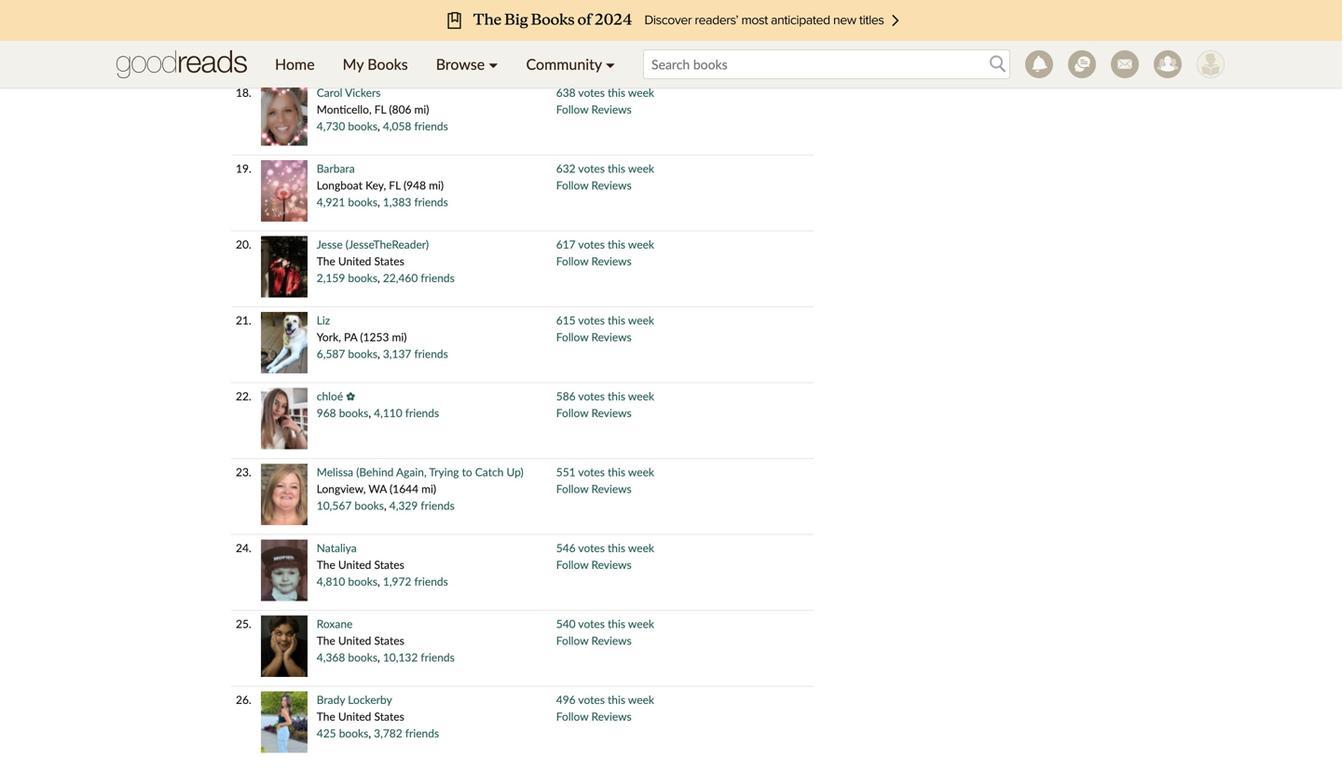 Task type: locate. For each thing, give the bounding box(es) containing it.
▾ right browse
[[489, 55, 498, 73]]

this inside 617 votes this week follow reviews
[[608, 238, 626, 251]]

5 votes from the top
[[578, 314, 605, 327]]

1 horizontal spatial ▾
[[606, 55, 615, 73]]

2 states from the top
[[374, 254, 404, 268]]

follow reviews link for 617
[[556, 254, 632, 268]]

, left 10,132
[[378, 651, 380, 665]]

fl left (806
[[374, 103, 386, 116]]

7 follow from the top
[[556, 482, 589, 496]]

5 the from the top
[[317, 710, 335, 724]]

votes inside 617 votes this week follow reviews
[[578, 238, 605, 251]]

reviews
[[591, 27, 632, 40], [591, 103, 632, 116], [591, 179, 632, 192], [591, 254, 632, 268], [591, 330, 632, 344], [591, 406, 632, 420], [591, 482, 632, 496], [591, 558, 632, 572], [591, 634, 632, 648], [591, 710, 632, 724]]

to
[[462, 466, 472, 479]]

(jessethereader)
[[346, 238, 429, 251]]

7 this from the top
[[608, 466, 626, 479]]

friends right 3,342
[[414, 43, 448, 57]]

lockerby
[[348, 694, 392, 707]]

monticello,
[[317, 103, 372, 116]]

follow inside 638 votes this week follow reviews
[[556, 103, 589, 116]]

week right 496
[[628, 694, 654, 707]]

this inside 540 votes this week follow reviews
[[608, 618, 626, 631]]

, left 4,329
[[384, 499, 387, 513]]

5 week from the top
[[628, 314, 654, 327]]

mi) inside liz york, pa (1253 mi) 6,587 books , 3,137 friends
[[392, 330, 407, 344]]

united inside roxane the united states 4,368 books , 10,132 friends
[[338, 634, 371, 648]]

follow down 615
[[556, 330, 589, 344]]

week right 638
[[628, 86, 654, 99]]

6 follow from the top
[[556, 406, 589, 420]]

week for 546 votes this week follow reviews
[[628, 542, 654, 555]]

follow reviews link down "638 votes this week" link
[[556, 103, 632, 116]]

this for 546 votes this week
[[608, 542, 626, 555]]

week right 546
[[628, 542, 654, 555]]

fl up 1,383
[[389, 179, 401, 192]]

mi) inside the melissa (behind again, trying to catch up) longview, wa (1644 mi) 10,567 books , 4,329 friends
[[421, 482, 436, 496]]

catch
[[475, 466, 504, 479]]

week for 638 votes this week follow reviews
[[628, 86, 654, 99]]

2 united from the top
[[338, 254, 371, 268]]

reviews inside 617 votes this week follow reviews
[[591, 254, 632, 268]]

18.
[[236, 86, 251, 99]]

1 this from the top
[[608, 10, 626, 23]]

reviews inside 638 votes this week follow reviews
[[591, 103, 632, 116]]

, inside jesse (jessethereader) the united states 2,159 books , 22,460 friends
[[378, 271, 380, 285]]

540
[[556, 618, 576, 631]]

key,
[[365, 179, 386, 192]]

fl inside carol vickers monticello, fl (806 mi) 4,730 books , 4,058 friends
[[374, 103, 386, 116]]

week for 551 votes this week follow reviews
[[628, 466, 654, 479]]

5 states from the top
[[374, 710, 404, 724]]

▾ up "638 votes this week" link
[[606, 55, 615, 73]]

8 week from the top
[[628, 542, 654, 555]]

4,810
[[317, 575, 345, 589]]

friends inside the melissa (behind again, trying to catch up) longview, wa (1644 mi) 10,567 books , 4,329 friends
[[421, 499, 455, 513]]

votes right 632
[[578, 162, 605, 175]]

united up 2,159 books link
[[338, 254, 371, 268]]

968 books link
[[317, 406, 369, 420]]

this inside 632 votes this week follow reviews
[[608, 162, 626, 175]]

1 follow reviews link from the top
[[556, 27, 632, 40]]

1 week from the top
[[628, 10, 654, 23]]

reviews down 546 votes this week link at bottom left
[[591, 558, 632, 572]]

follow down the 617
[[556, 254, 589, 268]]

9 votes from the top
[[578, 618, 605, 631]]

4,323 books link
[[317, 43, 378, 57]]

617 votes this week follow reviews
[[556, 238, 654, 268]]

votes for 638
[[578, 86, 605, 99]]

, left 3,782
[[369, 727, 371, 741]]

, inside the nataliya the united states 4,810 books , 1,972 friends
[[378, 575, 380, 589]]

week inside 540 votes this week follow reviews
[[628, 618, 654, 631]]

week inside the 551 votes this week follow reviews
[[628, 466, 654, 479]]

week right 615
[[628, 314, 654, 327]]

10 votes from the top
[[578, 694, 605, 707]]

, left 4,058 on the top of the page
[[378, 119, 380, 133]]

week right the 617
[[628, 238, 654, 251]]

follow inside 617 votes this week follow reviews
[[556, 254, 589, 268]]

votes inside the 551 votes this week follow reviews
[[578, 466, 605, 479]]

vickers
[[345, 86, 381, 99]]

7 follow reviews link from the top
[[556, 482, 632, 496]]

this for 551 votes this week
[[608, 466, 626, 479]]

1 reviews from the top
[[591, 27, 632, 40]]

this inside 677 votes this week follow reviews
[[608, 10, 626, 23]]

reviews down "540 votes this week" link
[[591, 634, 632, 648]]

23.
[[236, 466, 251, 479]]

this for 632 votes this week
[[608, 162, 626, 175]]

fl inside barbara longboat key, fl (948 mi) 4,921 books , 1,383 friends
[[389, 179, 401, 192]]

the inside roxane the united states 4,368 books , 10,132 friends
[[317, 634, 335, 648]]

this right 496
[[608, 694, 626, 707]]

follow for 546
[[556, 558, 589, 572]]

2 week from the top
[[628, 86, 654, 99]]

week inside 546 votes this week follow reviews
[[628, 542, 654, 555]]

friends right 4,110
[[405, 406, 439, 420]]

nataliya the united states 4,810 books , 1,972 friends
[[317, 542, 448, 589]]

reviews down "638 votes this week" link
[[591, 103, 632, 116]]

1,972 friends link
[[383, 575, 448, 589]]

friends inside the nataliya the united states 4,810 books , 1,972 friends
[[414, 575, 448, 589]]

this for 496 votes this week
[[608, 694, 626, 707]]

, down the key,
[[378, 195, 380, 209]]

the down jesse on the top of page
[[317, 254, 335, 268]]

votes inside the 586 votes this week follow reviews
[[578, 390, 605, 403]]

this inside 615 votes this week follow reviews
[[608, 314, 626, 327]]

26.
[[236, 694, 251, 707]]

this inside 546 votes this week follow reviews
[[608, 542, 626, 555]]

follow down 586
[[556, 406, 589, 420]]

friends right 1,972
[[414, 575, 448, 589]]

books
[[368, 55, 408, 73]]

this for 540 votes this week
[[608, 618, 626, 631]]

4,110
[[374, 406, 402, 420]]

follow for 677
[[556, 27, 589, 40]]

week for 617 votes this week follow reviews
[[628, 238, 654, 251]]

3 follow from the top
[[556, 179, 589, 192]]

votes inside 496 votes this week follow reviews
[[578, 694, 605, 707]]

inbox image
[[1111, 50, 1139, 78]]

9 this from the top
[[608, 618, 626, 631]]

follow inside the 551 votes this week follow reviews
[[556, 482, 589, 496]]

, left 22,460
[[378, 271, 380, 285]]

2,159
[[317, 271, 345, 285]]

jesse (jessethereader) image
[[261, 236, 307, 298]]

follow inside 632 votes this week follow reviews
[[556, 179, 589, 192]]

the up 4,323
[[317, 27, 335, 40]]

brady
[[317, 694, 345, 707]]

pa
[[344, 330, 357, 344]]

follow inside 677 votes this week follow reviews
[[556, 27, 589, 40]]

votes inside 638 votes this week follow reviews
[[578, 86, 605, 99]]

roxane
[[317, 618, 353, 631]]

10 follow from the top
[[556, 710, 589, 724]]

reviews down 617 votes this week link
[[591, 254, 632, 268]]

reviews down 551 votes this week link
[[591, 482, 632, 496]]

votes for 496
[[578, 694, 605, 707]]

25.
[[236, 618, 251, 631]]

week for 615 votes this week follow reviews
[[628, 314, 654, 327]]

reviews down 632 votes this week link
[[591, 179, 632, 192]]

reviews down 586 votes this week link
[[591, 406, 632, 420]]

week right 540
[[628, 618, 654, 631]]

reviews for 496
[[591, 710, 632, 724]]

states up 3,342
[[374, 27, 404, 40]]

this right 546
[[608, 542, 626, 555]]

reviews inside 615 votes this week follow reviews
[[591, 330, 632, 344]]

▾ inside "community ▾" popup button
[[606, 55, 615, 73]]

4 votes from the top
[[578, 238, 605, 251]]

reviews inside 546 votes this week follow reviews
[[591, 558, 632, 572]]

follow down 632
[[556, 179, 589, 192]]

this inside the 551 votes this week follow reviews
[[608, 466, 626, 479]]

7 reviews from the top
[[591, 482, 632, 496]]

0 vertical spatial fl
[[374, 103, 386, 116]]

notifications image
[[1025, 50, 1053, 78]]

week inside 617 votes this week follow reviews
[[628, 238, 654, 251]]

follow inside 496 votes this week follow reviews
[[556, 710, 589, 724]]

follow down 496
[[556, 710, 589, 724]]

this right the 617
[[608, 238, 626, 251]]

4 states from the top
[[374, 634, 404, 648]]

united up 4,323 books link on the top
[[338, 27, 371, 40]]

4 the from the top
[[317, 634, 335, 648]]

follow for 638
[[556, 103, 589, 116]]

books inside the melissa (behind again, trying to catch up) longview, wa (1644 mi) 10,567 books , 4,329 friends
[[355, 499, 384, 513]]

follow down 546
[[556, 558, 589, 572]]

follow reviews link down 551 votes this week link
[[556, 482, 632, 496]]

reviews inside 677 votes this week follow reviews
[[591, 27, 632, 40]]

546
[[556, 542, 576, 555]]

states up 1,972
[[374, 558, 404, 572]]

reviews inside 540 votes this week follow reviews
[[591, 634, 632, 648]]

week inside 638 votes this week follow reviews
[[628, 86, 654, 99]]

9 follow reviews link from the top
[[556, 634, 632, 648]]

10 follow reviews link from the top
[[556, 710, 632, 724]]

friends inside jesse (jessethereader) the united states 2,159 books , 22,460 friends
[[421, 271, 455, 285]]

votes for 632
[[578, 162, 605, 175]]

nataliya image
[[261, 540, 307, 602]]

, inside brady lockerby the united states 425 books , 3,782 friends
[[369, 727, 371, 741]]

, inside liz york, pa (1253 mi) 6,587 books , 3,137 friends
[[378, 347, 380, 361]]

8 reviews from the top
[[591, 558, 632, 572]]

week inside 615 votes this week follow reviews
[[628, 314, 654, 327]]

this inside 638 votes this week follow reviews
[[608, 86, 626, 99]]

5 this from the top
[[608, 314, 626, 327]]

7 votes from the top
[[578, 466, 605, 479]]

the up 4,810
[[317, 558, 335, 572]]

8 follow reviews link from the top
[[556, 558, 632, 572]]

mi) up 3,137
[[392, 330, 407, 344]]

mi) up 4,329 friends link
[[421, 482, 436, 496]]

24.
[[236, 542, 251, 555]]

6 reviews from the top
[[591, 406, 632, 420]]

2,159 books link
[[317, 271, 378, 285]]

follow reviews link down 615 votes this week link at the left of the page
[[556, 330, 632, 344]]

Search for books to add to your shelves search field
[[643, 49, 1010, 79]]

, inside the united states 4,323 books , 3,342 friends
[[378, 43, 380, 57]]

votes right 540
[[578, 618, 605, 631]]

the up 425
[[317, 710, 335, 724]]

, left 1,972
[[378, 575, 380, 589]]

4,368 books link
[[317, 651, 378, 665]]

votes inside 677 votes this week follow reviews
[[578, 10, 605, 23]]

5 reviews from the top
[[591, 330, 632, 344]]

3 votes from the top
[[578, 162, 605, 175]]

follow down 540
[[556, 634, 589, 648]]

2 the from the top
[[317, 254, 335, 268]]

votes for 540
[[578, 618, 605, 631]]

, inside barbara longboat key, fl (948 mi) 4,921 books , 1,383 friends
[[378, 195, 380, 209]]

the inside the united states 4,323 books , 3,342 friends
[[317, 27, 335, 40]]

week for 632 votes this week follow reviews
[[628, 162, 654, 175]]

votes right 546
[[578, 542, 605, 555]]

9 follow from the top
[[556, 634, 589, 648]]

3,782 friends link
[[374, 727, 439, 741]]

trying
[[429, 466, 459, 479]]

this inside the 586 votes this week follow reviews
[[608, 390, 626, 403]]

3 states from the top
[[374, 558, 404, 572]]

▾ inside the browse ▾ dropdown button
[[489, 55, 498, 73]]

menu
[[261, 41, 629, 88]]

books
[[348, 43, 378, 57], [348, 119, 378, 133], [348, 195, 378, 209], [348, 271, 378, 285], [348, 347, 378, 361], [339, 406, 369, 420], [355, 499, 384, 513], [348, 575, 378, 589], [348, 651, 378, 665], [339, 727, 369, 741]]

the up the 4,368
[[317, 634, 335, 648]]

6 votes from the top
[[578, 390, 605, 403]]

follow down 638
[[556, 103, 589, 116]]

(1253
[[360, 330, 389, 344]]

follow reviews link down 617 votes this week link
[[556, 254, 632, 268]]

melissa (behind again, trying to catch up) link
[[317, 466, 524, 479]]

425
[[317, 727, 336, 741]]

reviews down 615 votes this week link at the left of the page
[[591, 330, 632, 344]]

4,730
[[317, 119, 345, 133]]

10 reviews from the top
[[591, 710, 632, 724]]

3 follow reviews link from the top
[[556, 179, 632, 192]]

2 ▾ from the left
[[606, 55, 615, 73]]

united up 4,810 books 'link'
[[338, 558, 371, 572]]

reviews inside the 586 votes this week follow reviews
[[591, 406, 632, 420]]

follow reviews link for 615
[[556, 330, 632, 344]]

the inside jesse (jessethereader) the united states 2,159 books , 22,460 friends
[[317, 254, 335, 268]]

3 this from the top
[[608, 162, 626, 175]]

2 reviews from the top
[[591, 103, 632, 116]]

votes right 551
[[578, 466, 605, 479]]

browse
[[436, 55, 485, 73]]

united down brady lockerby link in the bottom left of the page
[[338, 710, 371, 724]]

1 horizontal spatial fl
[[389, 179, 401, 192]]

follow inside the 586 votes this week follow reviews
[[556, 406, 589, 420]]

follow down 677
[[556, 27, 589, 40]]

1 votes from the top
[[578, 10, 605, 23]]

votes
[[578, 10, 605, 23], [578, 86, 605, 99], [578, 162, 605, 175], [578, 238, 605, 251], [578, 314, 605, 327], [578, 390, 605, 403], [578, 466, 605, 479], [578, 542, 605, 555], [578, 618, 605, 631], [578, 694, 605, 707]]

brady lockerby image
[[261, 692, 307, 754]]

1 vertical spatial fl
[[389, 179, 401, 192]]

2 follow from the top
[[556, 103, 589, 116]]

follow reviews link for 638
[[556, 103, 632, 116]]

follow for 540
[[556, 634, 589, 648]]

0 horizontal spatial fl
[[374, 103, 386, 116]]

4 follow from the top
[[556, 254, 589, 268]]

4,058 friends link
[[383, 119, 448, 133]]

states up 3,782
[[374, 710, 404, 724]]

reviews down 677 votes this week link
[[591, 27, 632, 40]]

follow inside 540 votes this week follow reviews
[[556, 634, 589, 648]]

fl
[[374, 103, 386, 116], [389, 179, 401, 192]]

votes right the 617
[[578, 238, 605, 251]]

5 follow reviews link from the top
[[556, 330, 632, 344]]

6,587
[[317, 347, 345, 361]]

4,323
[[317, 43, 345, 57]]

follow reviews link down "540 votes this week" link
[[556, 634, 632, 648]]

551 votes this week link
[[556, 466, 654, 479]]

6,587 books link
[[317, 347, 378, 361]]

follow reviews link down 496 votes this week link
[[556, 710, 632, 724]]

4 united from the top
[[338, 634, 371, 648]]

follow reviews link for 677
[[556, 27, 632, 40]]

friends inside chloé ✿ 968 books , 4,110 friends
[[405, 406, 439, 420]]

10 this from the top
[[608, 694, 626, 707]]

follow reviews link down 546 votes this week link at bottom left
[[556, 558, 632, 572]]

8 follow from the top
[[556, 558, 589, 572]]

friends right 4,058 on the top of the page
[[414, 119, 448, 133]]

follow reviews link down 677 votes this week link
[[556, 27, 632, 40]]

votes inside 546 votes this week follow reviews
[[578, 542, 605, 555]]

friends inside roxane the united states 4,368 books , 10,132 friends
[[421, 651, 455, 665]]

friends down (948
[[414, 195, 448, 209]]

1 united from the top
[[338, 27, 371, 40]]

states down (jessethereader)
[[374, 254, 404, 268]]

3 the from the top
[[317, 558, 335, 572]]

votes right 677
[[578, 10, 605, 23]]

this for 586 votes this week
[[608, 390, 626, 403]]

barbara longboat key, fl (948 mi) 4,921 books , 1,383 friends
[[317, 162, 448, 209]]

united up 4,368 books link
[[338, 634, 371, 648]]

votes right 638
[[578, 86, 605, 99]]

friends right 22,460
[[421, 271, 455, 285]]

votes right 496
[[578, 694, 605, 707]]

4,368
[[317, 651, 345, 665]]

this right 540
[[608, 618, 626, 631]]

, down (1253
[[378, 347, 380, 361]]

5 follow from the top
[[556, 330, 589, 344]]

, left 4,110
[[369, 406, 371, 420]]

melissa (behind again, trying to catch up) image
[[261, 464, 307, 526]]

✿
[[346, 390, 355, 403]]

week right 586
[[628, 390, 654, 403]]

546 votes this week link
[[556, 542, 654, 555]]

friends right 4,329
[[421, 499, 455, 513]]

votes right 615
[[578, 314, 605, 327]]

united
[[338, 27, 371, 40], [338, 254, 371, 268], [338, 558, 371, 572], [338, 634, 371, 648], [338, 710, 371, 724]]

votes right 586
[[578, 390, 605, 403]]

states
[[374, 27, 404, 40], [374, 254, 404, 268], [374, 558, 404, 572], [374, 634, 404, 648], [374, 710, 404, 724]]

638
[[556, 86, 576, 99]]

week inside the 586 votes this week follow reviews
[[628, 390, 654, 403]]

states inside brady lockerby the united states 425 books , 3,782 friends
[[374, 710, 404, 724]]

this right 638
[[608, 86, 626, 99]]

4,058
[[383, 119, 411, 133]]

week right 551
[[628, 466, 654, 479]]

week right 632
[[628, 162, 654, 175]]

week right 677
[[628, 10, 654, 23]]

8 this from the top
[[608, 542, 626, 555]]

4 week from the top
[[628, 238, 654, 251]]

states up 10,132
[[374, 634, 404, 648]]

mi)
[[414, 103, 429, 116], [429, 179, 444, 192], [392, 330, 407, 344], [421, 482, 436, 496]]

this right 632
[[608, 162, 626, 175]]

1 the from the top
[[317, 27, 335, 40]]

2 this from the top
[[608, 86, 626, 99]]

votes inside 632 votes this week follow reviews
[[578, 162, 605, 175]]

1 follow from the top
[[556, 27, 589, 40]]

follow reviews link for 632
[[556, 179, 632, 192]]

6 week from the top
[[628, 390, 654, 403]]

, inside the melissa (behind again, trying to catch up) longview, wa (1644 mi) 10,567 books , 4,329 friends
[[384, 499, 387, 513]]

friends
[[414, 43, 448, 57], [414, 119, 448, 133], [414, 195, 448, 209], [421, 271, 455, 285], [414, 347, 448, 361], [405, 406, 439, 420], [421, 499, 455, 513], [414, 575, 448, 589], [421, 651, 455, 665], [405, 727, 439, 741]]

this right 551
[[608, 466, 626, 479]]

barbara link
[[317, 162, 355, 175]]

615
[[556, 314, 576, 327]]

9 week from the top
[[628, 618, 654, 631]]

follow inside 615 votes this week follow reviews
[[556, 330, 589, 344]]

home link
[[261, 41, 329, 88]]

this right 586
[[608, 390, 626, 403]]

friends right 3,782
[[405, 727, 439, 741]]

follow reviews link down 586 votes this week link
[[556, 406, 632, 420]]

this inside 496 votes this week follow reviews
[[608, 694, 626, 707]]

reviews for 677
[[591, 27, 632, 40]]

votes inside 540 votes this week follow reviews
[[578, 618, 605, 631]]

liz
[[317, 314, 330, 327]]

friends inside liz york, pa (1253 mi) 6,587 books , 3,137 friends
[[414, 347, 448, 361]]

10,132 friends link
[[383, 651, 455, 665]]

chloé
[[317, 390, 343, 403]]

reviews down 496 votes this week link
[[591, 710, 632, 724]]

week inside 496 votes this week follow reviews
[[628, 694, 654, 707]]

follow inside 546 votes this week follow reviews
[[556, 558, 589, 572]]

this right 677
[[608, 10, 626, 23]]

0 horizontal spatial ▾
[[489, 55, 498, 73]]

4 follow reviews link from the top
[[556, 254, 632, 268]]

carol vickers image
[[261, 84, 307, 146]]

2 votes from the top
[[578, 86, 605, 99]]

week inside 632 votes this week follow reviews
[[628, 162, 654, 175]]

follow for 632
[[556, 179, 589, 192]]

reviews inside 496 votes this week follow reviews
[[591, 710, 632, 724]]

chloé ✿ link
[[317, 390, 355, 403]]

3 week from the top
[[628, 162, 654, 175]]

mi) up 4,058 friends link
[[414, 103, 429, 116]]

5 united from the top
[[338, 710, 371, 724]]

3 united from the top
[[338, 558, 371, 572]]

425 books link
[[317, 727, 369, 741]]

friends right 10,132
[[421, 651, 455, 665]]

4 this from the top
[[608, 238, 626, 251]]

8 votes from the top
[[578, 542, 605, 555]]

9 reviews from the top
[[591, 634, 632, 648]]

follow reviews link
[[556, 27, 632, 40], [556, 103, 632, 116], [556, 179, 632, 192], [556, 254, 632, 268], [556, 330, 632, 344], [556, 406, 632, 420], [556, 482, 632, 496], [556, 558, 632, 572], [556, 634, 632, 648], [556, 710, 632, 724]]

540 votes this week link
[[556, 618, 654, 631]]

books inside brady lockerby the united states 425 books , 3,782 friends
[[339, 727, 369, 741]]

677 votes this week link
[[556, 10, 654, 23]]

friends inside brady lockerby the united states 425 books , 3,782 friends
[[405, 727, 439, 741]]

10 week from the top
[[628, 694, 654, 707]]

reviews inside the 551 votes this week follow reviews
[[591, 482, 632, 496]]

7 week from the top
[[628, 466, 654, 479]]

friends inside barbara longboat key, fl (948 mi) 4,921 books , 1,383 friends
[[414, 195, 448, 209]]

again,
[[396, 466, 427, 479]]

21.
[[236, 314, 251, 327]]

(1644
[[390, 482, 419, 496]]

1 ▾ from the left
[[489, 55, 498, 73]]

1 states from the top
[[374, 27, 404, 40]]

4 reviews from the top
[[591, 254, 632, 268]]

3 reviews from the top
[[591, 179, 632, 192]]

, left 3,342
[[378, 43, 380, 57]]

follow reviews link down 632 votes this week link
[[556, 179, 632, 192]]

6 follow reviews link from the top
[[556, 406, 632, 420]]

2 follow reviews link from the top
[[556, 103, 632, 116]]

carol vickers link
[[317, 86, 381, 99]]

6 this from the top
[[608, 390, 626, 403]]

▾ for community ▾
[[606, 55, 615, 73]]

this right 615
[[608, 314, 626, 327]]



Task type: describe. For each thing, give the bounding box(es) containing it.
551
[[556, 466, 576, 479]]

community ▾ button
[[512, 41, 629, 88]]

follow for 586
[[556, 406, 589, 420]]

up)
[[507, 466, 524, 479]]

the inside brady lockerby the united states 425 books , 3,782 friends
[[317, 710, 335, 724]]

friends inside carol vickers monticello, fl (806 mi) 4,730 books , 4,058 friends
[[414, 119, 448, 133]]

week for 496 votes this week follow reviews
[[628, 694, 654, 707]]

617
[[556, 238, 576, 251]]

, inside roxane the united states 4,368 books , 10,132 friends
[[378, 651, 380, 665]]

677 votes this week follow reviews
[[556, 10, 654, 40]]

roxane link
[[317, 618, 353, 631]]

reviews for 540
[[591, 634, 632, 648]]

586
[[556, 390, 576, 403]]

586 votes this week follow reviews
[[556, 390, 654, 420]]

states inside roxane the united states 4,368 books , 10,132 friends
[[374, 634, 404, 648]]

this for 677 votes this week
[[608, 10, 626, 23]]

, inside carol vickers monticello, fl (806 mi) 4,730 books , 4,058 friends
[[378, 119, 380, 133]]

reviews for 617
[[591, 254, 632, 268]]

496 votes this week link
[[556, 694, 654, 707]]

longboat
[[317, 179, 363, 192]]

votes for 677
[[578, 10, 605, 23]]

677
[[556, 10, 576, 23]]

this for 617 votes this week
[[608, 238, 626, 251]]

liz link
[[317, 314, 330, 327]]

follow reviews link for 551
[[556, 482, 632, 496]]

votes for 586
[[578, 390, 605, 403]]

books inside roxane the united states 4,368 books , 10,132 friends
[[348, 651, 378, 665]]

632
[[556, 162, 576, 175]]

chloé ✿ image
[[261, 388, 307, 450]]

4,110 friends link
[[374, 406, 439, 420]]

my
[[343, 55, 364, 73]]

4,730 books link
[[317, 119, 378, 133]]

liz york, pa (1253 mi) 6,587 books , 3,137 friends
[[317, 314, 448, 361]]

638 votes this week follow reviews
[[556, 86, 654, 116]]

4,810 books link
[[317, 575, 378, 589]]

books inside carol vickers monticello, fl (806 mi) 4,730 books , 4,058 friends
[[348, 119, 378, 133]]

books inside the united states 4,323 books , 3,342 friends
[[348, 43, 378, 57]]

roxane image
[[261, 616, 307, 678]]

week for 586 votes this week follow reviews
[[628, 390, 654, 403]]

the inside the nataliya the united states 4,810 books , 1,972 friends
[[317, 558, 335, 572]]

united inside brady lockerby the united states 425 books , 3,782 friends
[[338, 710, 371, 724]]

states inside jesse (jessethereader) the united states 2,159 books , 22,460 friends
[[374, 254, 404, 268]]

york,
[[317, 330, 341, 344]]

united inside the united states 4,323 books , 3,342 friends
[[338, 27, 371, 40]]

3,342 friends link
[[383, 43, 448, 57]]

reviews for 632
[[591, 179, 632, 192]]

votes for 551
[[578, 466, 605, 479]]

votes for 615
[[578, 314, 605, 327]]

books inside the nataliya the united states 4,810 books , 1,972 friends
[[348, 575, 378, 589]]

615 votes this week follow reviews
[[556, 314, 654, 344]]

books inside barbara longboat key, fl (948 mi) 4,921 books , 1,383 friends
[[348, 195, 378, 209]]

▾ for browse ▾
[[489, 55, 498, 73]]

community
[[526, 55, 602, 73]]

reviews for 586
[[591, 406, 632, 420]]

follow for 615
[[556, 330, 589, 344]]

Search books text field
[[643, 49, 1010, 79]]

10,567 books link
[[317, 499, 384, 513]]

liz image
[[261, 312, 307, 374]]

united inside jesse (jessethereader) the united states 2,159 books , 22,460 friends
[[338, 254, 371, 268]]

my group discussions image
[[1068, 50, 1096, 78]]

540 votes this week follow reviews
[[556, 618, 654, 648]]

my books
[[343, 55, 408, 73]]

617 votes this week link
[[556, 238, 654, 251]]

books inside jesse (jessethereader) the united states 2,159 books , 22,460 friends
[[348, 271, 378, 285]]

wa
[[369, 482, 387, 496]]

barbara
[[317, 162, 355, 175]]

mi) inside barbara longboat key, fl (948 mi) 4,921 books , 1,383 friends
[[429, 179, 444, 192]]

496 votes this week follow reviews
[[556, 694, 654, 724]]

states inside the nataliya the united states 4,810 books , 1,972 friends
[[374, 558, 404, 572]]

jesse (jessethereader) link
[[317, 238, 429, 251]]

votes for 617
[[578, 238, 605, 251]]

reviews for 546
[[591, 558, 632, 572]]

638 votes this week link
[[556, 86, 654, 99]]

brady lockerby link
[[317, 694, 392, 707]]

follow reviews link for 540
[[556, 634, 632, 648]]

votes for 546
[[578, 542, 605, 555]]

follow reviews link for 546
[[556, 558, 632, 572]]

632 votes this week follow reviews
[[556, 162, 654, 192]]

longview,
[[317, 482, 366, 496]]

632 votes this week link
[[556, 162, 654, 175]]

follow reviews link for 586
[[556, 406, 632, 420]]

968
[[317, 406, 336, 420]]

books inside chloé ✿ 968 books , 4,110 friends
[[339, 406, 369, 420]]

(806
[[389, 103, 412, 116]]

community ▾
[[526, 55, 615, 73]]

friends inside the united states 4,323 books , 3,342 friends
[[414, 43, 448, 57]]

week for 540 votes this week follow reviews
[[628, 618, 654, 631]]

(behind
[[356, 466, 394, 479]]

brady lockerby the united states 425 books , 3,782 friends
[[317, 694, 439, 741]]

browse ▾ button
[[422, 41, 512, 88]]

menu containing home
[[261, 41, 629, 88]]

jesse
[[317, 238, 343, 251]]

follow for 617
[[556, 254, 589, 268]]

week for 677 votes this week follow reviews
[[628, 10, 654, 23]]

22,460
[[383, 271, 418, 285]]

friend requests image
[[1154, 50, 1182, 78]]

reviews for 615
[[591, 330, 632, 344]]

follow reviews link for 496
[[556, 710, 632, 724]]

books inside liz york, pa (1253 mi) 6,587 books , 3,137 friends
[[348, 347, 378, 361]]

reviews for 551
[[591, 482, 632, 496]]

this for 615 votes this week
[[608, 314, 626, 327]]

home
[[275, 55, 315, 73]]

the united states 4,323 books , 3,342 friends
[[317, 27, 448, 57]]

roxane the united states 4,368 books , 10,132 friends
[[317, 618, 455, 665]]

fl for (806
[[374, 103, 386, 116]]

fl for (948
[[389, 179, 401, 192]]

546 votes this week follow reviews
[[556, 542, 654, 572]]

496
[[556, 694, 576, 707]]

4,921 books link
[[317, 195, 378, 209]]

follow for 496
[[556, 710, 589, 724]]

carol
[[317, 86, 343, 99]]

united inside the nataliya the united states 4,810 books , 1,972 friends
[[338, 558, 371, 572]]

551 votes this week follow reviews
[[556, 466, 654, 496]]

john smith image
[[1197, 50, 1225, 78]]

melissa (behind again, trying to catch up) longview, wa (1644 mi) 10,567 books , 4,329 friends
[[317, 466, 524, 513]]

4,329 friends link
[[389, 499, 455, 513]]

19.
[[236, 162, 251, 175]]

4,921
[[317, 195, 345, 209]]

nataliya link
[[317, 542, 357, 555]]

3,342
[[383, 43, 411, 57]]

nataliya
[[317, 542, 357, 555]]

615 votes this week link
[[556, 314, 654, 327]]

1,383
[[383, 195, 411, 209]]

mi) inside carol vickers monticello, fl (806 mi) 4,730 books , 4,058 friends
[[414, 103, 429, 116]]

jesse (jessethereader) the united states 2,159 books , 22,460 friends
[[317, 238, 455, 285]]

22,460 friends link
[[383, 271, 455, 285]]

3,782
[[374, 727, 402, 741]]

, inside chloé ✿ 968 books , 4,110 friends
[[369, 406, 371, 420]]

barbara image
[[261, 160, 307, 222]]

follow for 551
[[556, 482, 589, 496]]

this for 638 votes this week
[[608, 86, 626, 99]]

jayme image
[[261, 8, 307, 70]]

my books link
[[329, 41, 422, 88]]

states inside the united states 4,323 books , 3,342 friends
[[374, 27, 404, 40]]

1,972
[[383, 575, 411, 589]]

reviews for 638
[[591, 103, 632, 116]]

melissa
[[317, 466, 353, 479]]

20.
[[236, 238, 251, 251]]



Task type: vqa. For each thing, say whether or not it's contained in the screenshot.
topmost 2023
no



